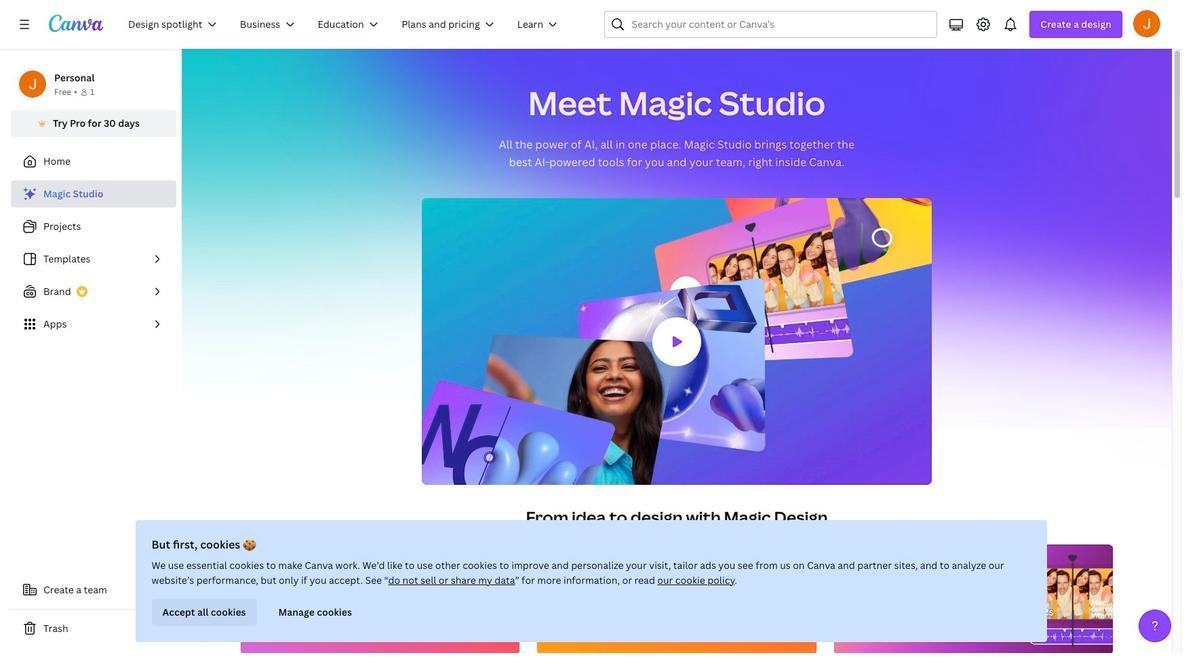 Task type: vqa. For each thing, say whether or not it's contained in the screenshot.
Search SEARCH FIELD
yes



Task type: locate. For each thing, give the bounding box(es) containing it.
None search field
[[605, 11, 938, 38]]

top level navigation element
[[119, 11, 572, 38]]

list
[[11, 180, 176, 338]]

dialog
[[135, 520, 1047, 642]]



Task type: describe. For each thing, give the bounding box(es) containing it.
Search search field
[[632, 12, 910, 37]]

jeremy miller image
[[1133, 10, 1160, 37]]



